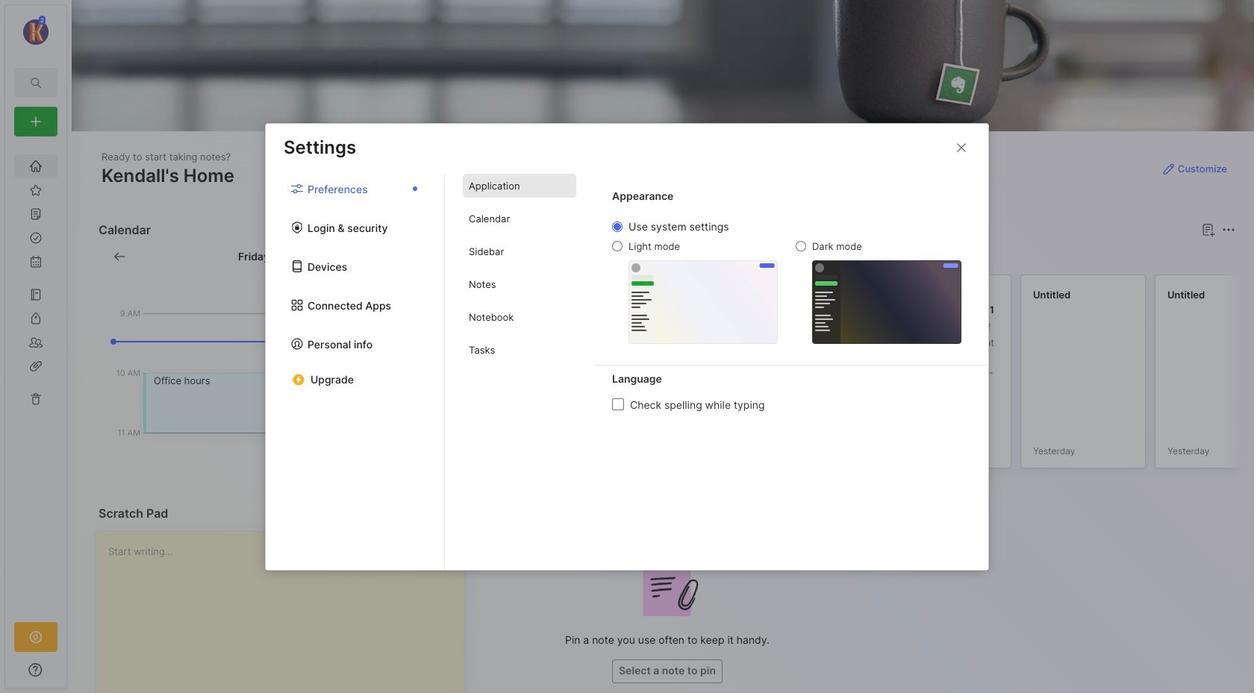 Task type: describe. For each thing, give the bounding box(es) containing it.
main element
[[0, 0, 72, 694]]

upgrade image
[[27, 629, 45, 647]]

Start writing… text field
[[108, 532, 463, 694]]



Task type: locate. For each thing, give the bounding box(es) containing it.
edit search image
[[27, 74, 45, 92]]

home image
[[28, 159, 43, 174]]

tree
[[5, 146, 66, 609]]

2 tab list from the left
[[445, 174, 594, 570]]

None checkbox
[[612, 399, 624, 411]]

close image
[[953, 138, 971, 156]]

tree inside main element
[[5, 146, 66, 609]]

None radio
[[612, 241, 623, 252], [796, 241, 806, 252], [612, 241, 623, 252], [796, 241, 806, 252]]

tab
[[463, 174, 576, 198], [463, 207, 576, 231], [463, 240, 576, 264], [486, 248, 530, 266], [463, 272, 576, 296], [463, 305, 576, 329], [463, 338, 576, 362]]

tab list
[[266, 174, 445, 570], [445, 174, 594, 570]]

1 tab list from the left
[[266, 174, 445, 570]]

row group
[[483, 275, 1254, 478]]

option group
[[612, 220, 962, 344]]

None radio
[[612, 222, 623, 232]]



Task type: vqa. For each thing, say whether or not it's contained in the screenshot.
More actions 'IMAGE'
no



